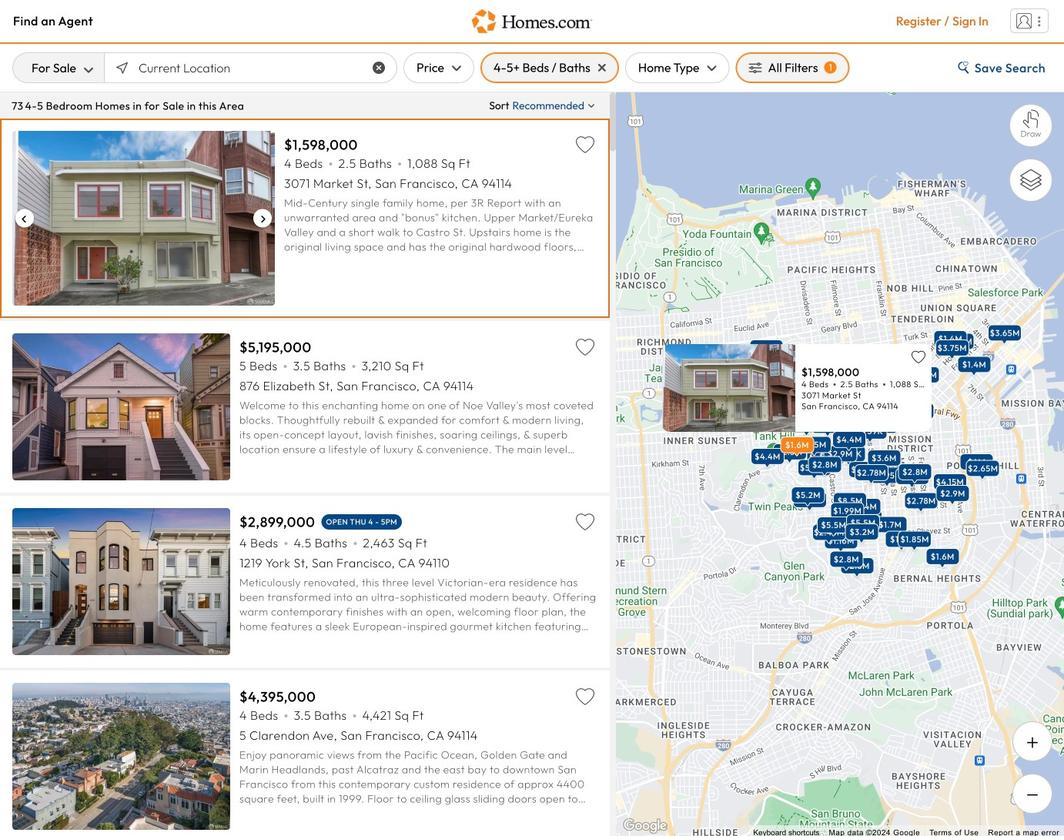 Task type: locate. For each thing, give the bounding box(es) containing it.
map region
[[452, 0, 1064, 836]]

add to favorites image
[[573, 132, 598, 157], [573, 335, 598, 360], [573, 510, 598, 535]]

2 add to favorites image from the top
[[573, 335, 598, 360]]

last image image for 5 clarendon ave, san francisco, ca 94114 image
[[20, 754, 27, 761]]

2 last image image from the top
[[20, 404, 27, 411]]

0 vertical spatial add to favorites image
[[906, 344, 932, 370]]

1 vertical spatial add to favorites image
[[573, 335, 598, 360]]

search image
[[116, 62, 128, 74]]

1 last image image from the top
[[20, 216, 27, 222]]

2 vertical spatial add to favorites image
[[573, 510, 598, 535]]

next image image for 3071 market st, san francisco, ca 94114 image
[[260, 216, 267, 222]]

3 last image image from the top
[[20, 579, 27, 586]]

5 clarendon ave, san francisco, ca 94114 image
[[12, 683, 230, 830]]

add to favorites image
[[906, 344, 932, 370], [573, 685, 598, 709]]

homes.com logo image
[[467, 6, 598, 35]]

4 last image image from the top
[[20, 754, 27, 761]]

876 elizabeth st, san francisco, ca 94114 image
[[12, 333, 230, 481]]

1 vertical spatial add to favorites image
[[573, 685, 598, 709]]

map options dialog
[[1015, 169, 1047, 194]]

next image image
[[260, 216, 267, 222], [215, 404, 222, 411], [215, 579, 222, 586], [215, 754, 222, 761]]

last image image for 3071 market st, san francisco, ca 94114 image
[[20, 216, 27, 222]]

1 add to favorites image from the top
[[573, 132, 598, 157]]

last image image
[[20, 216, 27, 222], [20, 404, 27, 411], [20, 579, 27, 586], [20, 754, 27, 761]]

zoom in image
[[1027, 737, 1038, 748]]

1 horizontal spatial add to favorites image
[[906, 344, 932, 370]]

property image image
[[662, 344, 796, 432]]

3 add to favorites image from the top
[[573, 510, 598, 535]]

google image
[[620, 816, 671, 836]]

0 vertical spatial add to favorites image
[[573, 132, 598, 157]]



Task type: vqa. For each thing, say whether or not it's contained in the screenshot.
Clear Search Button Image
yes



Task type: describe. For each thing, give the bounding box(es) containing it.
add to favorites image for "876 elizabeth st, san francisco, ca 94114" "image"
[[573, 335, 598, 360]]

Current Location text field
[[105, 52, 397, 83]]

add to favorites image for 3071 market st, san francisco, ca 94114 image
[[573, 132, 598, 157]]

clear search button image
[[373, 62, 385, 74]]

3071 market st, san francisco, ca 94114 image
[[12, 131, 275, 306]]

last image image for "876 elizabeth st, san francisco, ca 94114" "image"
[[20, 404, 27, 411]]

zoom out image
[[1027, 790, 1038, 801]]

add to favorites image for 1219 york st, san francisco, ca 94110 "image"
[[573, 510, 598, 535]]

0 horizontal spatial add to favorites image
[[573, 685, 598, 709]]

Current Location field
[[105, 52, 397, 83]]

add to favorites image inside 'map' region
[[906, 344, 932, 370]]

1219 york st, san francisco, ca 94110 image
[[12, 508, 230, 655]]

last image image for 1219 york st, san francisco, ca 94110 "image"
[[20, 579, 27, 586]]

next image image for 5 clarendon ave, san francisco, ca 94114 image
[[215, 754, 222, 761]]

next image image for 1219 york st, san francisco, ca 94110 "image"
[[215, 579, 222, 586]]

next image image for "876 elizabeth st, san francisco, ca 94114" "image"
[[215, 404, 222, 411]]



